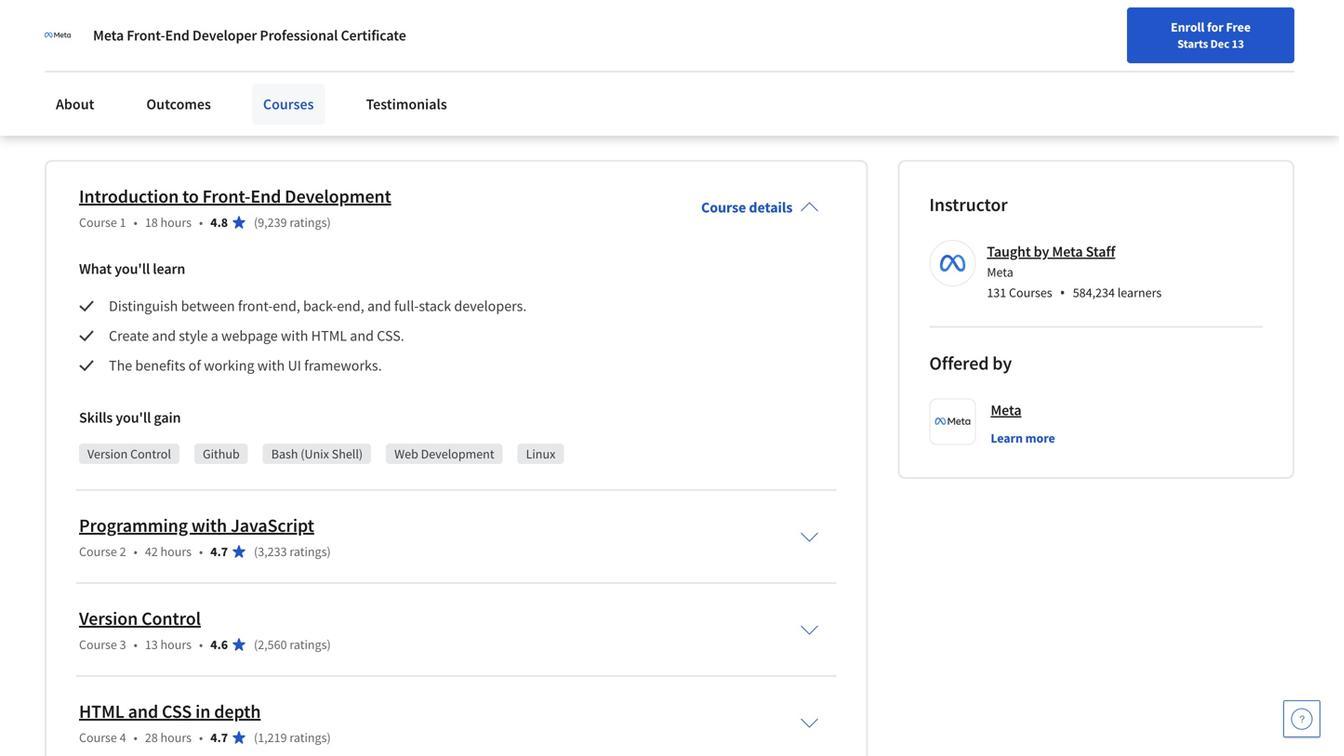 Task type: describe. For each thing, give the bounding box(es) containing it.
about
[[56, 95, 94, 113]]

1 vertical spatial with
[[257, 356, 285, 375]]

stack
[[419, 297, 451, 315]]

1 vertical spatial version control
[[79, 607, 201, 630]]

at
[[170, 61, 183, 80]]

584,234
[[1073, 284, 1115, 301]]

courses inside the 'taught by meta staff meta 131 courses • 584,234 learners'
[[1009, 284, 1052, 301]]

3
[[120, 636, 126, 653]]

benefits
[[135, 356, 185, 375]]

course inside dropdown button
[[701, 198, 746, 217]]

2 vertical spatial of
[[188, 356, 201, 375]]

offered
[[929, 351, 989, 375]]

facebook
[[320, 61, 380, 80]]

a left career
[[602, 61, 609, 80]]

staff
[[1086, 242, 1115, 261]]

depth
[[214, 700, 261, 723]]

in inside the want to get started in the world of coding and build websites as a career? this certificate, designed by the software engineering experts at meta—the creators of facebook and instagram, will prepare you for a career as a front-end developer. read more
[[165, 39, 177, 58]]

introduction to front-end development
[[79, 185, 391, 208]]

learn
[[991, 430, 1023, 446]]

introduction to front-end development link
[[79, 185, 391, 208]]

bash (unix shell)
[[271, 445, 363, 462]]

developer
[[192, 26, 257, 45]]

1,219
[[258, 729, 287, 746]]

) for introduction to front-end development
[[327, 214, 331, 231]]

html and css in depth link
[[79, 700, 261, 723]]

meta image
[[45, 22, 71, 48]]

distinguish between front-end, back-end, and full-stack developers.
[[109, 297, 527, 315]]

ratings for css
[[290, 729, 327, 746]]

1 vertical spatial html
[[79, 700, 124, 723]]

( 9,239 ratings )
[[254, 214, 331, 231]]

( for css
[[254, 729, 258, 746]]

get
[[96, 39, 115, 58]]

will
[[479, 61, 501, 80]]

programming
[[79, 514, 188, 537]]

1 the from the left
[[180, 39, 200, 58]]

course 2 • 42 hours •
[[79, 543, 203, 560]]

version control link
[[79, 607, 201, 630]]

hours for and
[[160, 729, 192, 746]]

create and style a webpage with html and css.
[[109, 326, 404, 345]]

outcomes
[[146, 95, 211, 113]]

style
[[179, 326, 208, 345]]

css.
[[377, 326, 404, 345]]

18
[[145, 214, 158, 231]]

• left 4.6
[[199, 636, 203, 653]]

28
[[145, 729, 158, 746]]

css
[[162, 700, 192, 723]]

and up course 4 • 28 hours •
[[128, 700, 158, 723]]

(unix
[[301, 445, 329, 462]]

learn
[[153, 259, 185, 278]]

course 1 • 18 hours •
[[79, 214, 203, 231]]

world
[[203, 39, 239, 58]]

0 vertical spatial with
[[281, 326, 308, 345]]

course for version control
[[79, 636, 117, 653]]

developers.
[[454, 297, 527, 315]]

for inside the want to get started in the world of coding and build websites as a career? this certificate, designed by the software engineering experts at meta—the creators of facebook and instagram, will prepare you for a career as a front-end developer. read more
[[581, 61, 599, 80]]

full-
[[394, 297, 419, 315]]

hours for to
[[160, 214, 192, 231]]

the benefits of working with ui frameworks.
[[109, 356, 382, 375]]

certificate
[[341, 26, 406, 45]]

meta up learn
[[991, 401, 1022, 419]]

• right 2
[[134, 543, 137, 560]]

career
[[612, 61, 651, 80]]

started
[[118, 39, 162, 58]]

websites
[[364, 39, 419, 58]]

creators
[[251, 61, 302, 80]]

for inside enroll for free starts dec 13
[[1207, 19, 1224, 35]]

skills
[[79, 408, 113, 427]]

front- inside the want to get started in the world of coding and build websites as a career? this certificate, designed by the software engineering experts at meta—the creators of facebook and instagram, will prepare you for a career as a front-end developer. read more
[[681, 61, 716, 80]]

and left build
[[302, 39, 326, 58]]

want to get started in the world of coding and build websites as a career? this certificate, designed by the software engineering experts at meta—the creators of facebook and instagram, will prepare you for a career as a front-end developer. read more
[[45, 39, 753, 128]]

certificate,
[[526, 39, 592, 58]]

courses link
[[252, 84, 325, 125]]

4
[[120, 729, 126, 746]]

and left css.
[[350, 326, 374, 345]]

read more button
[[45, 110, 115, 129]]

help center image
[[1291, 708, 1313, 730]]

2
[[120, 543, 126, 560]]

linux
[[526, 445, 556, 462]]

enroll for free starts dec 13
[[1171, 19, 1251, 51]]

to for want
[[80, 39, 93, 58]]

course for html and css in depth
[[79, 729, 117, 746]]

learn more button
[[991, 429, 1055, 447]]

web development
[[394, 445, 494, 462]]

4.8
[[210, 214, 228, 231]]

course 4 • 28 hours •
[[79, 729, 203, 746]]

( 3,233 ratings )
[[254, 543, 331, 560]]

0 vertical spatial front-
[[127, 26, 165, 45]]

introduction
[[79, 185, 179, 208]]

working
[[204, 356, 254, 375]]

read
[[45, 111, 77, 128]]

0 vertical spatial as
[[422, 39, 436, 58]]

0 horizontal spatial front-
[[238, 297, 273, 315]]

hours for control
[[160, 636, 192, 653]]

enroll
[[1171, 19, 1205, 35]]

• right the 4
[[134, 729, 137, 746]]

a right career
[[671, 61, 678, 80]]

( 1,219 ratings )
[[254, 729, 331, 746]]

1 vertical spatial development
[[421, 445, 494, 462]]

end
[[716, 61, 740, 80]]

by inside the want to get started in the world of coding and build websites as a career? this certificate, designed by the software engineering experts at meta—the creators of facebook and instagram, will prepare you for a career as a front-end developer. read more
[[655, 39, 670, 58]]

1 vertical spatial control
[[141, 607, 201, 630]]

experts
[[122, 61, 167, 80]]

course details
[[701, 198, 793, 217]]

github
[[203, 445, 240, 462]]

1 vertical spatial version
[[79, 607, 138, 630]]

1
[[120, 214, 126, 231]]

more inside the want to get started in the world of coding and build websites as a career? this certificate, designed by the software engineering experts at meta—the creators of facebook and instagram, will prepare you for a career as a front-end developer. read more
[[80, 111, 115, 128]]

3,233
[[258, 543, 287, 560]]

) for version control
[[327, 636, 331, 653]]

meta up 131
[[987, 264, 1014, 280]]

( for javascript
[[254, 543, 258, 560]]

) for programming with javascript
[[327, 543, 331, 560]]

frameworks.
[[304, 356, 382, 375]]

1 vertical spatial 13
[[145, 636, 158, 653]]

by for offered by
[[993, 351, 1012, 375]]

1 horizontal spatial in
[[195, 700, 211, 723]]

course 3 • 13 hours •
[[79, 636, 203, 653]]

0 vertical spatial version control
[[87, 445, 171, 462]]

9,239
[[258, 214, 287, 231]]

the
[[109, 356, 132, 375]]

shell)
[[332, 445, 363, 462]]

free
[[1226, 19, 1251, 35]]

instructor
[[929, 193, 1008, 216]]

what you'll learn
[[79, 259, 185, 278]]



Task type: vqa. For each thing, say whether or not it's contained in the screenshot.


Task type: locate. For each thing, give the bounding box(es) containing it.
end, left full-
[[337, 297, 364, 315]]

3 ( from the top
[[254, 636, 258, 653]]

as right career
[[654, 61, 668, 80]]

version
[[87, 445, 128, 462], [79, 607, 138, 630]]

software
[[696, 39, 750, 58]]

version control
[[87, 445, 171, 462], [79, 607, 201, 630]]

hours left 4.6
[[160, 636, 192, 653]]

1 4.7 from the top
[[210, 543, 228, 560]]

of right creators on the left
[[304, 61, 317, 80]]

0 vertical spatial html
[[311, 326, 347, 345]]

1 vertical spatial as
[[654, 61, 668, 80]]

by right offered
[[993, 351, 1012, 375]]

1 ) from the top
[[327, 214, 331, 231]]

0 vertical spatial end
[[165, 26, 190, 45]]

ratings for front-
[[290, 214, 327, 231]]

1 vertical spatial of
[[304, 61, 317, 80]]

starts
[[1178, 36, 1208, 51]]

1 vertical spatial to
[[182, 185, 199, 208]]

0 horizontal spatial for
[[581, 61, 599, 80]]

0 horizontal spatial to
[[80, 39, 93, 58]]

1 horizontal spatial development
[[421, 445, 494, 462]]

version control down skills you'll gain
[[87, 445, 171, 462]]

13 inside enroll for free starts dec 13
[[1232, 36, 1244, 51]]

taught by meta staff link
[[987, 242, 1115, 261]]

javascript
[[231, 514, 314, 537]]

control down gain
[[130, 445, 171, 462]]

meta link
[[991, 398, 1022, 421]]

4.7 for css
[[210, 729, 228, 746]]

0 vertical spatial in
[[165, 39, 177, 58]]

course left the 4
[[79, 729, 117, 746]]

end up the 9,239
[[250, 185, 281, 208]]

ratings right the 9,239
[[290, 214, 327, 231]]

2 vertical spatial by
[[993, 351, 1012, 375]]

( down the 'javascript'
[[254, 543, 258, 560]]

3 hours from the top
[[160, 636, 192, 653]]

instagram,
[[410, 61, 476, 80]]

• right 1
[[134, 214, 137, 231]]

1 horizontal spatial by
[[993, 351, 1012, 375]]

) right 1,219
[[327, 729, 331, 746]]

• down html and css in depth link on the left bottom of page
[[199, 729, 203, 746]]

front-
[[127, 26, 165, 45], [202, 185, 250, 208]]

1 horizontal spatial end
[[250, 185, 281, 208]]

for right you
[[581, 61, 599, 80]]

to left get
[[80, 39, 93, 58]]

course for programming with javascript
[[79, 543, 117, 560]]

1 horizontal spatial the
[[673, 39, 693, 58]]

meta left the staff
[[1052, 242, 1083, 261]]

for
[[1207, 19, 1224, 35], [581, 61, 599, 80]]

of down style
[[188, 356, 201, 375]]

html down back-
[[311, 326, 347, 345]]

0 horizontal spatial html
[[79, 700, 124, 723]]

0 horizontal spatial by
[[655, 39, 670, 58]]

• inside the 'taught by meta staff meta 131 courses • 584,234 learners'
[[1060, 282, 1066, 302]]

3 ) from the top
[[327, 636, 331, 653]]

( right 4.6
[[254, 636, 258, 653]]

html and css in depth
[[79, 700, 261, 723]]

2 horizontal spatial of
[[304, 61, 317, 80]]

) right 3,233
[[327, 543, 331, 560]]

course left 1
[[79, 214, 117, 231]]

4.7
[[210, 543, 228, 560], [210, 729, 228, 746]]

1 vertical spatial in
[[195, 700, 211, 723]]

web
[[394, 445, 418, 462]]

learn more
[[991, 430, 1055, 446]]

ratings
[[290, 214, 327, 231], [290, 543, 327, 560], [290, 636, 327, 653], [290, 729, 327, 746]]

2 hours from the top
[[160, 543, 192, 560]]

1 horizontal spatial to
[[182, 185, 199, 208]]

0 vertical spatial for
[[1207, 19, 1224, 35]]

4.6
[[210, 636, 228, 653]]

with left the ui
[[257, 356, 285, 375]]

development up ( 9,239 ratings )
[[285, 185, 391, 208]]

1 vertical spatial by
[[1034, 242, 1049, 261]]

coursera image
[[22, 15, 140, 45]]

more right learn
[[1025, 430, 1055, 446]]

end
[[165, 26, 190, 45], [250, 185, 281, 208]]

coding
[[257, 39, 300, 58]]

more
[[80, 111, 115, 128], [1025, 430, 1055, 446]]

0 vertical spatial front-
[[681, 61, 716, 80]]

version down 'skills'
[[87, 445, 128, 462]]

of right world
[[242, 39, 254, 58]]

course left 3
[[79, 636, 117, 653]]

0 vertical spatial 4.7
[[210, 543, 228, 560]]

0 vertical spatial more
[[80, 111, 115, 128]]

1 vertical spatial front-
[[202, 185, 250, 208]]

development right "web"
[[421, 445, 494, 462]]

more inside learn more button
[[1025, 430, 1055, 446]]

back-
[[303, 297, 337, 315]]

1 horizontal spatial as
[[654, 61, 668, 80]]

bash
[[271, 445, 298, 462]]

1 horizontal spatial more
[[1025, 430, 1055, 446]]

0 vertical spatial courses
[[263, 95, 314, 113]]

13 down the free
[[1232, 36, 1244, 51]]

programming with javascript
[[79, 514, 314, 537]]

version control up course 3 • 13 hours •
[[79, 607, 201, 630]]

for up dec
[[1207, 19, 1224, 35]]

ratings right 3,233
[[290, 543, 327, 560]]

front- down software
[[681, 61, 716, 80]]

in up at
[[165, 39, 177, 58]]

•
[[134, 214, 137, 231], [199, 214, 203, 231], [1060, 282, 1066, 302], [134, 543, 137, 560], [199, 543, 203, 560], [134, 636, 137, 653], [199, 636, 203, 653], [134, 729, 137, 746], [199, 729, 203, 746]]

1 horizontal spatial courses
[[1009, 284, 1052, 301]]

4 ( from the top
[[254, 729, 258, 746]]

meta—the
[[186, 61, 248, 80]]

developer.
[[45, 84, 110, 102]]

menu item
[[984, 19, 1103, 79]]

version up 3
[[79, 607, 138, 630]]

2 ( from the top
[[254, 543, 258, 560]]

and left full-
[[367, 297, 391, 315]]

2 ratings from the top
[[290, 543, 327, 560]]

career?
[[449, 39, 495, 58]]

you'll left gain
[[116, 408, 151, 427]]

development
[[285, 185, 391, 208], [421, 445, 494, 462]]

control up course 3 • 13 hours •
[[141, 607, 201, 630]]

42
[[145, 543, 158, 560]]

1 vertical spatial courses
[[1009, 284, 1052, 301]]

) right the 9,239
[[327, 214, 331, 231]]

ratings for javascript
[[290, 543, 327, 560]]

the up at
[[180, 39, 200, 58]]

hours right 42
[[160, 543, 192, 560]]

hours right 28
[[160, 729, 192, 746]]

0 horizontal spatial in
[[165, 39, 177, 58]]

a right style
[[211, 326, 218, 345]]

0 vertical spatial you'll
[[115, 259, 150, 278]]

1 hours from the top
[[160, 214, 192, 231]]

0 horizontal spatial as
[[422, 39, 436, 58]]

• down programming with javascript link
[[199, 543, 203, 560]]

4 ratings from the top
[[290, 729, 327, 746]]

None search field
[[265, 12, 572, 49]]

1 vertical spatial for
[[581, 61, 599, 80]]

front-
[[681, 61, 716, 80], [238, 297, 273, 315]]

0 horizontal spatial 13
[[145, 636, 158, 653]]

1 vertical spatial 4.7
[[210, 729, 228, 746]]

distinguish
[[109, 297, 178, 315]]

0 vertical spatial development
[[285, 185, 391, 208]]

0 horizontal spatial more
[[80, 111, 115, 128]]

1 end, from the left
[[273, 297, 300, 315]]

prepare
[[504, 61, 552, 80]]

13
[[1232, 36, 1244, 51], [145, 636, 158, 653]]

1 horizontal spatial of
[[242, 39, 254, 58]]

in
[[165, 39, 177, 58], [195, 700, 211, 723]]

1 horizontal spatial for
[[1207, 19, 1224, 35]]

with left the 'javascript'
[[191, 514, 227, 537]]

0 vertical spatial of
[[242, 39, 254, 58]]

4 ) from the top
[[327, 729, 331, 746]]

a
[[439, 39, 446, 58], [602, 61, 609, 80], [671, 61, 678, 80], [211, 326, 218, 345]]

by
[[655, 39, 670, 58], [1034, 242, 1049, 261], [993, 351, 1012, 375]]

course for introduction to front-end development
[[79, 214, 117, 231]]

testimonials
[[366, 95, 447, 113]]

to up course 1 • 18 hours •
[[182, 185, 199, 208]]

2 horizontal spatial by
[[1034, 242, 1049, 261]]

0 vertical spatial 13
[[1232, 36, 1244, 51]]

course details button
[[686, 172, 834, 243]]

as up instagram,
[[422, 39, 436, 58]]

0 horizontal spatial the
[[180, 39, 200, 58]]

you'll for learn
[[115, 259, 150, 278]]

( down depth
[[254, 729, 258, 746]]

courses down creators on the left
[[263, 95, 314, 113]]

4 hours from the top
[[160, 729, 192, 746]]

2 end, from the left
[[337, 297, 364, 315]]

ratings right 2,560
[[290, 636, 327, 653]]

you'll left learn
[[115, 259, 150, 278]]

taught by meta staff meta 131 courses • 584,234 learners
[[987, 242, 1162, 302]]

more down developer.
[[80, 111, 115, 128]]

0 vertical spatial control
[[130, 445, 171, 462]]

0 vertical spatial to
[[80, 39, 93, 58]]

between
[[181, 297, 235, 315]]

outcomes link
[[135, 84, 222, 125]]

html up the 4
[[79, 700, 124, 723]]

4.7 down programming with javascript link
[[210, 543, 228, 560]]

0 vertical spatial version
[[87, 445, 128, 462]]

to inside the want to get started in the world of coding and build websites as a career? this certificate, designed by the software engineering experts at meta—the creators of facebook and instagram, will prepare you for a career as a front-end developer. read more
[[80, 39, 93, 58]]

build
[[329, 39, 361, 58]]

( 2,560 ratings )
[[254, 636, 331, 653]]

hours
[[160, 214, 192, 231], [160, 543, 192, 560], [160, 636, 192, 653], [160, 729, 192, 746]]

1 horizontal spatial html
[[311, 326, 347, 345]]

0 horizontal spatial front-
[[127, 26, 165, 45]]

3 ratings from the top
[[290, 636, 327, 653]]

ui
[[288, 356, 301, 375]]

• right 3
[[134, 636, 137, 653]]

2 the from the left
[[673, 39, 693, 58]]

course left details
[[701, 198, 746, 217]]

1 horizontal spatial 13
[[1232, 36, 1244, 51]]

by right designed at the left
[[655, 39, 670, 58]]

0 horizontal spatial end
[[165, 26, 190, 45]]

1 ( from the top
[[254, 214, 258, 231]]

end up at
[[165, 26, 190, 45]]

0 horizontal spatial of
[[188, 356, 201, 375]]

want
[[45, 39, 77, 58]]

and down websites
[[383, 61, 407, 80]]

• left 4.8
[[199, 214, 203, 231]]

0 horizontal spatial end,
[[273, 297, 300, 315]]

1 horizontal spatial front-
[[681, 61, 716, 80]]

1 vertical spatial more
[[1025, 430, 1055, 446]]

show notifications image
[[1123, 23, 1145, 46]]

the left software
[[673, 39, 693, 58]]

and left style
[[152, 326, 176, 345]]

courses
[[263, 95, 314, 113], [1009, 284, 1052, 301]]

hours right "18"
[[160, 214, 192, 231]]

about link
[[45, 84, 105, 125]]

details
[[749, 198, 793, 217]]

course left 2
[[79, 543, 117, 560]]

end, left back-
[[273, 297, 300, 315]]

with
[[281, 326, 308, 345], [257, 356, 285, 375], [191, 514, 227, 537]]

• left 584,234
[[1060, 282, 1066, 302]]

front- up 'create and style a webpage with html and css.'
[[238, 297, 273, 315]]

4.7 for javascript
[[210, 543, 228, 560]]

what
[[79, 259, 112, 278]]

meta front-end developer professional certificate
[[93, 26, 406, 45]]

in right css
[[195, 700, 211, 723]]

by right taught
[[1034, 242, 1049, 261]]

) right 2,560
[[327, 636, 331, 653]]

2 vertical spatial with
[[191, 514, 227, 537]]

front- up 4.8
[[202, 185, 250, 208]]

hours for with
[[160, 543, 192, 560]]

1 vertical spatial front-
[[238, 297, 273, 315]]

of
[[242, 39, 254, 58], [304, 61, 317, 80], [188, 356, 201, 375]]

courses inside the courses link
[[263, 95, 314, 113]]

front- up experts
[[127, 26, 165, 45]]

0 horizontal spatial courses
[[263, 95, 314, 113]]

131
[[987, 284, 1006, 301]]

1 ratings from the top
[[290, 214, 327, 231]]

4.7 down depth
[[210, 729, 228, 746]]

designed
[[595, 39, 652, 58]]

courses right 131
[[1009, 284, 1052, 301]]

meta up engineering
[[93, 26, 124, 45]]

professional
[[260, 26, 338, 45]]

ratings right 1,219
[[290, 729, 327, 746]]

1 vertical spatial end
[[250, 185, 281, 208]]

2 4.7 from the top
[[210, 729, 228, 746]]

1 horizontal spatial end,
[[337, 297, 364, 315]]

2,560
[[258, 636, 287, 653]]

with up the ui
[[281, 326, 308, 345]]

you
[[555, 61, 578, 80]]

13 down version control link
[[145, 636, 158, 653]]

to for introduction
[[182, 185, 199, 208]]

1 vertical spatial you'll
[[116, 408, 151, 427]]

create
[[109, 326, 149, 345]]

0 vertical spatial by
[[655, 39, 670, 58]]

0 horizontal spatial development
[[285, 185, 391, 208]]

a up instagram,
[[439, 39, 446, 58]]

( down introduction to front-end development
[[254, 214, 258, 231]]

by inside the 'taught by meta staff meta 131 courses • 584,234 learners'
[[1034, 242, 1049, 261]]

) for html and css in depth
[[327, 729, 331, 746]]

you'll for gain
[[116, 408, 151, 427]]

html
[[311, 326, 347, 345], [79, 700, 124, 723]]

taught by meta staff image
[[932, 243, 973, 284]]

2 ) from the top
[[327, 543, 331, 560]]

( for front-
[[254, 214, 258, 231]]

by for taught by meta staff meta 131 courses • 584,234 learners
[[1034, 242, 1049, 261]]

1 horizontal spatial front-
[[202, 185, 250, 208]]

skills you'll gain
[[79, 408, 181, 427]]

gain
[[154, 408, 181, 427]]



